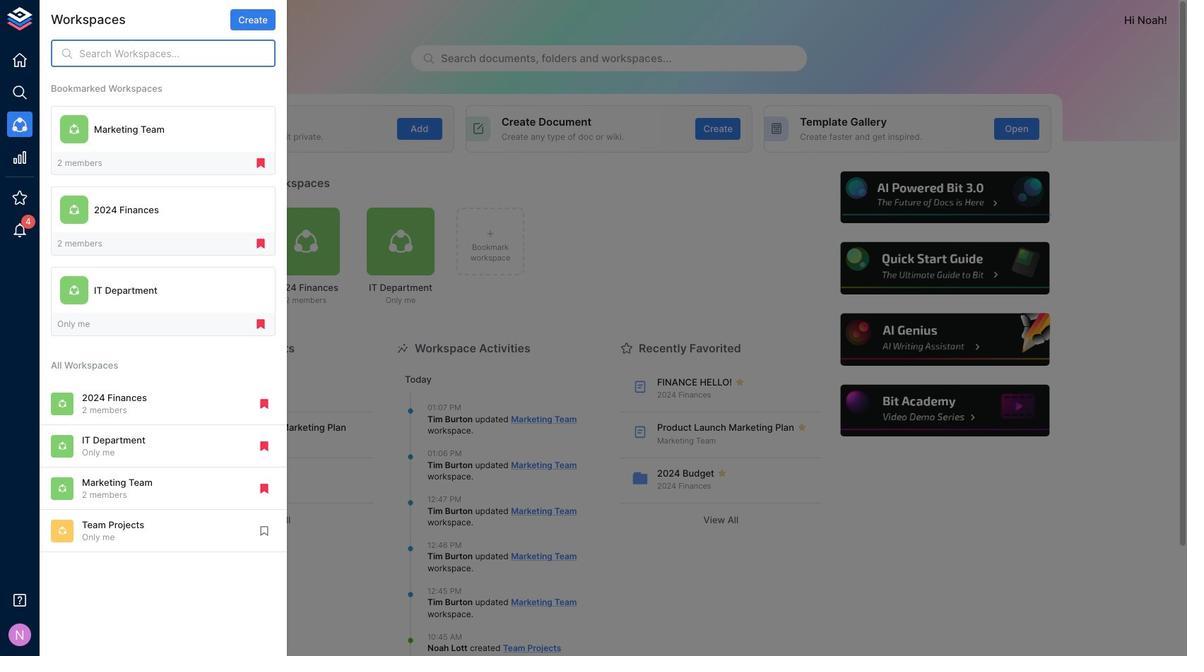 Task type: describe. For each thing, give the bounding box(es) containing it.
1 vertical spatial remove bookmark image
[[254, 318, 267, 331]]

1 vertical spatial remove bookmark image
[[258, 440, 271, 453]]

Search Workspaces... text field
[[79, 40, 276, 67]]

2 help image from the top
[[839, 241, 1051, 297]]

2 vertical spatial remove bookmark image
[[258, 398, 271, 410]]

0 vertical spatial remove bookmark image
[[254, 238, 267, 250]]



Task type: vqa. For each thing, say whether or not it's contained in the screenshot.
Invite colleagues, contractors, vendors, clients or students to collaborate with you.
no



Task type: locate. For each thing, give the bounding box(es) containing it.
help image
[[839, 169, 1051, 225], [839, 241, 1051, 297], [839, 312, 1051, 368], [839, 383, 1051, 439]]

4 help image from the top
[[839, 383, 1051, 439]]

1 help image from the top
[[839, 169, 1051, 225]]

0 vertical spatial remove bookmark image
[[254, 157, 267, 170]]

3 help image from the top
[[839, 312, 1051, 368]]

2 vertical spatial remove bookmark image
[[258, 482, 271, 495]]

bookmark image
[[258, 525, 271, 538]]

remove bookmark image
[[254, 238, 267, 250], [254, 318, 267, 331], [258, 398, 271, 410]]

remove bookmark image
[[254, 157, 267, 170], [258, 440, 271, 453], [258, 482, 271, 495]]



